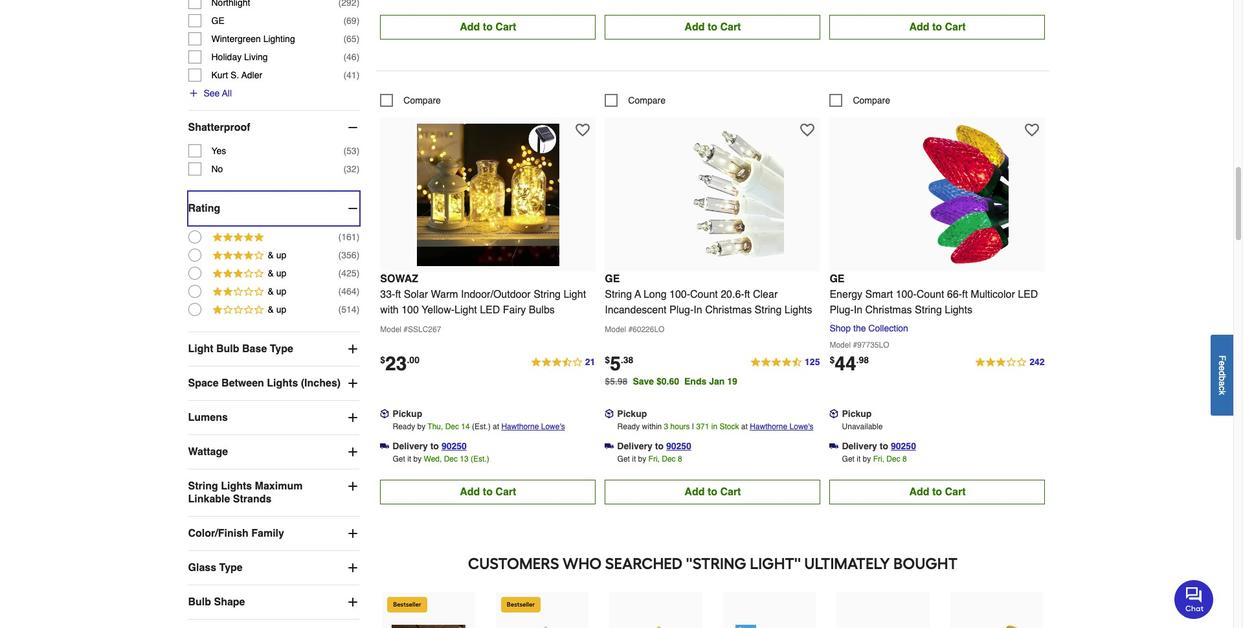 Task type: describe. For each thing, give the bounding box(es) containing it.
3 get from the left
[[843, 455, 855, 464]]

kurt
[[212, 70, 228, 80]]

60226lo
[[633, 325, 665, 334]]

string inside ge energy smart 100-count 66-ft multicolor led plug-in christmas string lights
[[915, 304, 942, 316]]

ready by thu, dec 14 (est.) at hawthorne lowe's
[[393, 422, 565, 431]]

bulb shape
[[188, 597, 245, 608]]

string lights maximum linkable strands button
[[188, 470, 360, 516]]

delivery for within
[[618, 441, 653, 451]]

color/finish
[[188, 528, 249, 540]]

bought
[[894, 554, 958, 573]]

yellow-
[[422, 304, 455, 316]]

customers who searched ''string light'' ultimately bought
[[468, 554, 958, 573]]

ultimately
[[805, 554, 891, 573]]

1 horizontal spatial type
[[270, 343, 293, 355]]

( 53 )
[[344, 146, 360, 156]]

( for 464
[[339, 286, 342, 297]]

pickup for within
[[618, 409, 647, 419]]

model # 60226lo
[[605, 325, 665, 334]]

bestseller for harbor breeze 48-ft plug-in black outdoor string light with 18 white-light led edison bulbs image
[[393, 601, 422, 609]]

color/finish family button
[[188, 517, 360, 551]]

ends jan 19 element
[[685, 376, 743, 387]]

21
[[586, 357, 596, 367]]

ready for ready by
[[393, 422, 415, 431]]

ge string a long 100-count 20.6-ft clear incandescent plug-in christmas string lights image
[[642, 124, 784, 266]]

50054669 element
[[605, 94, 666, 107]]

s.
[[231, 70, 239, 80]]

( for 161
[[339, 232, 342, 242]]

1 vertical spatial ge energy smart 100-count 66-ft multicolor led plug-in christmas string lights image
[[960, 625, 1035, 628]]

2 e from the top
[[1218, 366, 1228, 371]]

see
[[204, 88, 220, 98]]

4.5 stars image
[[750, 355, 821, 370]]

wattage
[[188, 446, 228, 458]]

lumens
[[188, 412, 228, 424]]

count inside ge energy smart 100-count 66-ft multicolor led plug-in christmas string lights
[[917, 289, 945, 300]]

family
[[252, 528, 284, 540]]

$ for 5
[[605, 355, 610, 365]]

no
[[212, 164, 223, 174]]

sowaz 33-ft solar warm indoor/outdoor string light with 100 yellow-light led fairy bulbs image
[[417, 124, 560, 266]]

who
[[563, 554, 602, 573]]

3 pickup image from the left
[[830, 409, 839, 418]]

100- inside ge string a long 100-count 20.6-ft clear incandescent plug-in christmas string lights
[[670, 289, 691, 300]]

23
[[386, 352, 407, 375]]

linkable
[[188, 494, 230, 505]]

actual price $5.38 element
[[605, 352, 634, 375]]

3 it from the left
[[857, 455, 861, 464]]

bulb inside bulb shape button
[[188, 597, 211, 608]]

jan
[[709, 376, 725, 387]]

wintergreen
[[212, 34, 261, 44]]

) for ( 69 )
[[357, 15, 360, 26]]

strands
[[233, 494, 272, 505]]

1 heart outline image from the left
[[576, 123, 590, 137]]

$5.98
[[605, 376, 628, 387]]

3
[[664, 422, 669, 431]]

searched
[[605, 554, 683, 573]]

customers
[[468, 554, 560, 573]]

by down within
[[638, 455, 647, 464]]

actual price $44.98 element
[[830, 352, 869, 375]]

2 hawthorne from the left
[[750, 422, 788, 431]]

space between lights (inches) button
[[188, 367, 360, 400]]

.00
[[407, 355, 420, 365]]

get for ready by
[[393, 455, 405, 464]]

pickup image for ready by thu, dec 14 (est.) at hawthorne lowe's
[[380, 409, 390, 418]]

3.5 stars image
[[530, 355, 596, 370]]

light inside button
[[188, 343, 214, 355]]

govee 48-ft plug-in multicolor indoor/outdoor string light with 15 color changing-light led edison bulbs bluetooth compatibility wi-fi compatibility image
[[733, 625, 807, 628]]

shatterproof button
[[188, 111, 360, 144]]

) for ( 356 )
[[357, 250, 360, 260]]

& for ( 356 )
[[268, 250, 274, 260]]

90250 for hours
[[667, 441, 692, 451]]

3 90250 button from the left
[[891, 440, 917, 453]]

21 button
[[530, 355, 596, 370]]

pickup for by
[[393, 409, 423, 419]]

( 41 )
[[344, 70, 360, 80]]

ge for ge string a long 100-count 20.6-ft clear incandescent plug-in christmas string lights
[[605, 273, 620, 285]]

k
[[1218, 390, 1228, 395]]

delivery for by
[[393, 441, 428, 451]]

compare for '50054669' 'element'
[[629, 95, 666, 105]]

$5.98 save $0.60 ends jan 19
[[605, 376, 738, 387]]

1 vertical spatial type
[[219, 562, 243, 574]]

model # 97735lo
[[830, 341, 890, 350]]

plug- inside ge string a long 100-count 20.6-ft clear incandescent plug-in christmas string lights
[[670, 304, 694, 316]]

1 at from the left
[[493, 422, 500, 431]]

minus image
[[347, 121, 360, 134]]

the
[[854, 323, 866, 333]]

glass type button
[[188, 551, 360, 585]]

3 delivery from the left
[[842, 441, 878, 451]]

chat invite button image
[[1175, 580, 1215, 619]]

$ 5 .38
[[605, 352, 634, 375]]

between
[[222, 378, 264, 389]]

lights inside button
[[267, 378, 298, 389]]

pickup image for ready within 3 hours | 371 in stock at hawthorne lowe's
[[605, 409, 614, 418]]

string inside string lights maximum linkable strands
[[188, 481, 218, 492]]

( for 46
[[344, 52, 347, 62]]

2 lowe's from the left
[[790, 422, 814, 431]]

( 425 )
[[339, 268, 360, 278]]

glass type
[[188, 562, 243, 574]]

sowaz
[[380, 273, 418, 285]]

) for ( 514 )
[[357, 304, 360, 315]]

up for ( 464 )
[[276, 286, 287, 297]]

371
[[697, 422, 710, 431]]

truck filled image for get it by fri, dec 8
[[830, 442, 839, 451]]

solar
[[404, 289, 428, 300]]

bulb shape button
[[188, 586, 360, 619]]

delivery to 90250 for within
[[618, 441, 692, 451]]

hours
[[671, 422, 690, 431]]

.38
[[621, 355, 634, 365]]

up for ( 425 )
[[276, 268, 287, 278]]

( for 514
[[339, 304, 342, 315]]

by down unavailable
[[863, 455, 872, 464]]

0 vertical spatial (est.)
[[472, 422, 491, 431]]

90250 button for hours
[[667, 440, 692, 453]]

2 at from the left
[[742, 422, 748, 431]]

& for ( 464 )
[[268, 286, 274, 297]]

''string
[[686, 554, 747, 573]]

model for 33-ft solar warm indoor/outdoor string light with 100 yellow-light led fairy bulbs
[[380, 325, 402, 334]]

light''
[[750, 554, 801, 573]]

unavailable
[[843, 422, 883, 431]]

2 bestseller link from the left
[[496, 593, 589, 628]]

living
[[244, 52, 268, 62]]

in
[[712, 422, 718, 431]]

clear
[[753, 289, 778, 300]]

1 horizontal spatial light
[[455, 304, 477, 316]]

32
[[347, 164, 357, 174]]

fairy
[[503, 304, 526, 316]]

& for ( 514 )
[[268, 304, 274, 315]]

wattage button
[[188, 435, 360, 469]]

69
[[347, 15, 357, 26]]

stock
[[720, 422, 739, 431]]

space
[[188, 378, 219, 389]]

rating
[[188, 203, 220, 214]]

christmas inside ge string a long 100-count 20.6-ft clear incandescent plug-in christmas string lights
[[706, 304, 752, 316]]

100
[[402, 304, 419, 316]]

up for ( 356 )
[[276, 250, 287, 260]]

lights inside ge string a long 100-count 20.6-ft clear incandescent plug-in christmas string lights
[[785, 304, 813, 316]]

incandescent
[[605, 304, 667, 316]]

& up for ( 464 )
[[268, 286, 287, 297]]

242
[[1030, 357, 1045, 367]]

holiday
[[212, 52, 242, 62]]

.98
[[857, 355, 869, 365]]

0 vertical spatial light
[[564, 289, 586, 300]]

( 69 )
[[344, 15, 360, 26]]

2 stars image
[[212, 285, 265, 300]]

plus image inside wattage button
[[347, 446, 360, 459]]

hawthorne lowe's button for at
[[750, 420, 814, 433]]

light bulb base type button
[[188, 332, 360, 366]]

see all button
[[188, 87, 232, 100]]

plus image for base
[[347, 343, 360, 356]]

plus image for lights
[[347, 377, 360, 390]]

model for string a long 100-count 20.6-ft clear incandescent plug-in christmas string lights
[[605, 325, 626, 334]]

led inside sowaz 33-ft solar warm indoor/outdoor string light with 100 yellow-light led fairy bulbs
[[480, 304, 500, 316]]

1000275633 element
[[830, 94, 891, 107]]

in inside ge string a long 100-count 20.6-ft clear incandescent plug-in christmas string lights
[[694, 304, 703, 316]]

ge string a long 100-count 20.6-ft clear incandescent plug-in christmas string lights
[[605, 273, 813, 316]]

by left thu,
[[418, 422, 426, 431]]

) for ( 161 )
[[357, 232, 360, 242]]

) for ( 46 )
[[357, 52, 360, 62]]

see all
[[204, 88, 232, 98]]



Task type: vqa. For each thing, say whether or not it's contained in the screenshot.


Task type: locate. For each thing, give the bounding box(es) containing it.
type right glass
[[219, 562, 243, 574]]

minus image
[[347, 202, 360, 215]]

ge inside ge string a long 100-count 20.6-ft clear incandescent plug-in christmas string lights
[[605, 273, 620, 285]]

4 & from the top
[[268, 304, 274, 315]]

14
[[461, 422, 470, 431]]

0 horizontal spatial pickup image
[[380, 409, 390, 418]]

1 horizontal spatial lowe's
[[790, 422, 814, 431]]

pickup image down 44
[[830, 409, 839, 418]]

0 horizontal spatial 8
[[678, 455, 683, 464]]

f e e d b a c k button
[[1211, 335, 1234, 416]]

1 delivery to 90250 from the left
[[393, 441, 467, 451]]

led inside ge energy smart 100-count 66-ft multicolor led plug-in christmas string lights
[[1019, 289, 1039, 300]]

glass
[[188, 562, 216, 574]]

lights
[[785, 304, 813, 316], [945, 304, 973, 316], [267, 378, 298, 389], [221, 481, 252, 492]]

( 65 )
[[344, 34, 360, 44]]

model # sslc267
[[380, 325, 441, 334]]

(inches)
[[301, 378, 341, 389]]

hawthorne lowe's button for lowe's
[[502, 420, 565, 433]]

bestseller for ge staybright 100-count 24.7-ft white led plug-in christmas string lights image
[[507, 601, 535, 609]]

up for ( 514 )
[[276, 304, 287, 315]]

# for incandescent
[[629, 325, 633, 334]]

13
[[460, 455, 469, 464]]

shop
[[830, 323, 851, 333]]

a
[[1218, 381, 1228, 386]]

0 horizontal spatial compare
[[404, 95, 441, 105]]

( for 69
[[344, 15, 347, 26]]

4 & up from the top
[[268, 304, 287, 315]]

0 horizontal spatial truck filled image
[[380, 442, 390, 451]]

2 100- from the left
[[896, 289, 917, 300]]

( up ( 356 )
[[339, 232, 342, 242]]

1 get from the left
[[393, 455, 405, 464]]

2 8 from the left
[[903, 455, 907, 464]]

& up for ( 425 )
[[268, 268, 287, 278]]

savings save $0.60 element
[[633, 376, 743, 387]]

& up
[[268, 250, 287, 260], [268, 268, 287, 278], [268, 286, 287, 297], [268, 304, 287, 315]]

0 horizontal spatial heart outline image
[[576, 123, 590, 137]]

(est.) right 13
[[471, 455, 490, 464]]

2 & from the top
[[268, 268, 274, 278]]

) up 425
[[357, 250, 360, 260]]

4 ) from the top
[[357, 70, 360, 80]]

0 horizontal spatial at
[[493, 422, 500, 431]]

( for 32
[[344, 164, 347, 174]]

1 christmas from the left
[[706, 304, 752, 316]]

harbor breeze 48-ft plug-in black outdoor string light with 18 white-light led edison bulbs image
[[392, 625, 466, 628]]

0 horizontal spatial hawthorne lowe's button
[[502, 420, 565, 433]]

plus image inside light bulb base type button
[[347, 343, 360, 356]]

holiday living
[[212, 52, 268, 62]]

hawthorne right stock
[[750, 422, 788, 431]]

plug- down energy
[[830, 304, 854, 316]]

1 horizontal spatial model
[[605, 325, 626, 334]]

1 horizontal spatial 100-
[[896, 289, 917, 300]]

shop the collection link
[[830, 323, 914, 333]]

1 plus image from the top
[[347, 343, 360, 356]]

at
[[493, 422, 500, 431], [742, 422, 748, 431]]

2 90250 from the left
[[667, 441, 692, 451]]

3 heart outline image from the left
[[1026, 123, 1040, 137]]

1 ft from the left
[[395, 289, 401, 300]]

1 pickup image from the left
[[380, 409, 390, 418]]

1 horizontal spatial in
[[854, 304, 863, 316]]

plus image for glass type
[[347, 562, 360, 575]]

fri, down within
[[649, 455, 660, 464]]

compare inside 1000275633 element
[[853, 95, 891, 105]]

0 horizontal spatial bestseller link
[[382, 593, 475, 628]]

2 horizontal spatial pickup
[[842, 409, 872, 419]]

compare inside '50054669' 'element'
[[629, 95, 666, 105]]

0 horizontal spatial christmas
[[706, 304, 752, 316]]

2 it from the left
[[632, 455, 636, 464]]

by left wed,
[[414, 455, 422, 464]]

2 horizontal spatial $
[[830, 355, 835, 365]]

1 horizontal spatial bestseller link
[[496, 593, 589, 628]]

66-
[[948, 289, 963, 300]]

100- right 'long'
[[670, 289, 691, 300]]

20.6-
[[721, 289, 745, 300]]

2 christmas from the left
[[866, 304, 913, 316]]

ft inside ge energy smart 100-count 66-ft multicolor led plug-in christmas string lights
[[963, 289, 968, 300]]

was price $5.98 element
[[605, 373, 633, 387]]

2 pickup from the left
[[618, 409, 647, 419]]

( up ( 65 )
[[344, 15, 347, 26]]

2 horizontal spatial compare
[[853, 95, 891, 105]]

light
[[564, 289, 586, 300], [455, 304, 477, 316], [188, 343, 214, 355]]

string
[[534, 289, 561, 300], [605, 289, 632, 300], [755, 304, 782, 316], [915, 304, 942, 316], [188, 481, 218, 492]]

ft down sowaz
[[395, 289, 401, 300]]

0 horizontal spatial ready
[[393, 422, 415, 431]]

it for within
[[632, 455, 636, 464]]

1 pickup from the left
[[393, 409, 423, 419]]

( up ( 32 )
[[344, 146, 347, 156]]

ft
[[395, 289, 401, 300], [745, 289, 751, 300], [963, 289, 968, 300]]

plus image for lumens
[[347, 411, 360, 424]]

464
[[342, 286, 357, 297]]

e up d
[[1218, 361, 1228, 366]]

1 plug- from the left
[[670, 304, 694, 316]]

1 hawthorne lowe's button from the left
[[502, 420, 565, 433]]

wintergreen lighting
[[212, 34, 295, 44]]

yes
[[212, 146, 226, 156]]

( down 53
[[344, 164, 347, 174]]

0 horizontal spatial 3 stars image
[[212, 267, 265, 282]]

truck filled image
[[605, 442, 614, 451]]

1 horizontal spatial #
[[629, 325, 633, 334]]

9 ) from the top
[[357, 268, 360, 278]]

cart
[[496, 21, 517, 33], [721, 21, 741, 33], [946, 21, 966, 33], [496, 486, 517, 498], [721, 486, 741, 498], [946, 486, 966, 498]]

1 horizontal spatial heart outline image
[[801, 123, 815, 137]]

count inside ge string a long 100-count 20.6-ft clear incandescent plug-in christmas string lights
[[691, 289, 718, 300]]

2 count from the left
[[917, 289, 945, 300]]

2 plus image from the top
[[347, 377, 360, 390]]

5000928189 element
[[380, 94, 441, 107]]

2 vertical spatial light
[[188, 343, 214, 355]]

thu,
[[428, 422, 443, 431]]

) for ( 65 )
[[357, 34, 360, 44]]

11 ) from the top
[[357, 304, 360, 315]]

ge for ge energy smart 100-count 66-ft multicolor led plug-in christmas string lights
[[830, 273, 845, 285]]

2 horizontal spatial it
[[857, 455, 861, 464]]

1 horizontal spatial 3 stars image
[[975, 355, 1046, 370]]

bulb
[[216, 343, 239, 355], [188, 597, 211, 608]]

1 horizontal spatial bulb
[[216, 343, 239, 355]]

option group containing (
[[188, 228, 360, 319]]

pickup up unavailable
[[842, 409, 872, 419]]

5 ) from the top
[[357, 146, 360, 156]]

adler
[[242, 70, 262, 80]]

53
[[347, 146, 357, 156]]

0 horizontal spatial 90250 button
[[442, 440, 467, 453]]

2 hawthorne lowe's button from the left
[[750, 420, 814, 433]]

1 horizontal spatial at
[[742, 422, 748, 431]]

2 bestseller from the left
[[507, 601, 535, 609]]

3 plus image from the top
[[347, 446, 360, 459]]

1 vertical spatial (est.)
[[471, 455, 490, 464]]

1 e from the top
[[1218, 361, 1228, 366]]

2 horizontal spatial 90250
[[891, 441, 917, 451]]

1 horizontal spatial it
[[632, 455, 636, 464]]

christmas inside ge energy smart 100-count 66-ft multicolor led plug-in christmas string lights
[[866, 304, 913, 316]]

2 & up from the top
[[268, 268, 287, 278]]

100- inside ge energy smart 100-count 66-ft multicolor led plug-in christmas string lights
[[896, 289, 917, 300]]

compare inside '5000928189' element
[[404, 95, 441, 105]]

3 90250 from the left
[[891, 441, 917, 451]]

string inside sowaz 33-ft solar warm indoor/outdoor string light with 100 yellow-light led fairy bulbs
[[534, 289, 561, 300]]

19
[[728, 376, 738, 387]]

3 pickup from the left
[[842, 409, 872, 419]]

2 horizontal spatial #
[[853, 341, 858, 350]]

3 & from the top
[[268, 286, 274, 297]]

1 horizontal spatial ready
[[618, 422, 640, 431]]

( down 46
[[344, 70, 347, 80]]

fri, down unavailable
[[874, 455, 885, 464]]

1 ) from the top
[[357, 15, 360, 26]]

1 vertical spatial light
[[455, 304, 477, 316]]

ge staybright 100-count 24.7-ft multicolor led plug-in christmas string lights image
[[619, 625, 694, 628]]

$ for 23
[[380, 355, 386, 365]]

2 delivery to 90250 from the left
[[618, 441, 692, 451]]

& up for ( 356 )
[[268, 250, 287, 260]]

90250
[[442, 441, 467, 451], [667, 441, 692, 451], [891, 441, 917, 451]]

3 compare from the left
[[853, 95, 891, 105]]

lights inside ge energy smart 100-count 66-ft multicolor led plug-in christmas string lights
[[945, 304, 973, 316]]

8
[[678, 455, 683, 464], [903, 455, 907, 464]]

90250 for dec
[[442, 441, 467, 451]]

bulb left "base"
[[216, 343, 239, 355]]

delivery to 90250
[[393, 441, 467, 451], [618, 441, 692, 451], [842, 441, 917, 451]]

2 90250 button from the left
[[667, 440, 692, 453]]

lights down light bulb base type button
[[267, 378, 298, 389]]

3 stars image
[[212, 267, 265, 282], [975, 355, 1046, 370]]

pickup image down '23'
[[380, 409, 390, 418]]

plus image inside 'see all' button
[[188, 88, 199, 98]]

1 horizontal spatial fri,
[[874, 455, 885, 464]]

type right "base"
[[270, 343, 293, 355]]

1 horizontal spatial delivery
[[618, 441, 653, 451]]

2 horizontal spatial pickup image
[[830, 409, 839, 418]]

0 horizontal spatial 100-
[[670, 289, 691, 300]]

2 heart outline image from the left
[[801, 123, 815, 137]]

1 vertical spatial 3 stars image
[[975, 355, 1046, 370]]

1 $ from the left
[[380, 355, 386, 365]]

& up for ( 514 )
[[268, 304, 287, 315]]

1 bestseller link from the left
[[382, 593, 475, 628]]

1 horizontal spatial $
[[605, 355, 610, 365]]

0 horizontal spatial count
[[691, 289, 718, 300]]

( down 464
[[339, 304, 342, 315]]

( for 53
[[344, 146, 347, 156]]

1 horizontal spatial bestseller
[[507, 601, 535, 609]]

&
[[268, 250, 274, 260], [268, 268, 274, 278], [268, 286, 274, 297], [268, 304, 274, 315]]

1 ready from the left
[[393, 422, 415, 431]]

1 horizontal spatial delivery to 90250
[[618, 441, 692, 451]]

ft left clear on the right top of page
[[745, 289, 751, 300]]

2 horizontal spatial get
[[843, 455, 855, 464]]

get it by fri, dec 8 down unavailable
[[843, 455, 907, 464]]

2 horizontal spatial heart outline image
[[1026, 123, 1040, 137]]

$ right 125
[[830, 355, 835, 365]]

$ right '21'
[[605, 355, 610, 365]]

christmas down 20.6-
[[706, 304, 752, 316]]

41
[[347, 70, 357, 80]]

65
[[347, 34, 357, 44]]

) for ( 425 )
[[357, 268, 360, 278]]

( 161 )
[[339, 232, 360, 242]]

light up space
[[188, 343, 214, 355]]

bulb left shape
[[188, 597, 211, 608]]

ready left within
[[618, 422, 640, 431]]

lights up strands in the bottom of the page
[[221, 481, 252, 492]]

0 vertical spatial bulb
[[216, 343, 239, 355]]

count left 20.6-
[[691, 289, 718, 300]]

425
[[342, 268, 357, 278]]

pickup up within
[[618, 409, 647, 419]]

plug- right incandescent
[[670, 304, 694, 316]]

0 vertical spatial type
[[270, 343, 293, 355]]

0 horizontal spatial led
[[480, 304, 500, 316]]

count left 66-
[[917, 289, 945, 300]]

0 horizontal spatial fri,
[[649, 455, 660, 464]]

1 8 from the left
[[678, 455, 683, 464]]

delivery to 90250 up wed,
[[393, 441, 467, 451]]

2 ) from the top
[[357, 34, 360, 44]]

( 514 )
[[339, 304, 360, 315]]

delivery to 90250 down within
[[618, 441, 692, 451]]

f
[[1218, 355, 1228, 361]]

) down 46
[[357, 70, 360, 80]]

( for 65
[[344, 34, 347, 44]]

1 horizontal spatial pickup
[[618, 409, 647, 419]]

warm
[[431, 289, 458, 300]]

2 get from the left
[[618, 455, 630, 464]]

0 vertical spatial led
[[1019, 289, 1039, 300]]

sowaz 33-ft solar warm indoor/outdoor string light with 100 yellow-light led fairy bulbs
[[380, 273, 586, 316]]

long
[[644, 289, 667, 300]]

pickup image
[[380, 409, 390, 418], [605, 409, 614, 418], [830, 409, 839, 418]]

1 vertical spatial led
[[480, 304, 500, 316]]

2 horizontal spatial ge
[[830, 273, 845, 285]]

3 & up from the top
[[268, 286, 287, 297]]

lights down 66-
[[945, 304, 973, 316]]

delivery to 90250 for by
[[393, 441, 467, 451]]

6 ) from the top
[[357, 164, 360, 174]]

in inside ge energy smart 100-count 66-ft multicolor led plug-in christmas string lights
[[854, 304, 863, 316]]

3 ft from the left
[[963, 289, 968, 300]]

2 in from the left
[[854, 304, 863, 316]]

242 button
[[975, 355, 1046, 370]]

2 pickup image from the left
[[605, 409, 614, 418]]

ge energy smart 100-count 66-ft multicolor led plug-in christmas string lights image
[[867, 124, 1009, 266], [960, 625, 1035, 628]]

1 horizontal spatial 90250 button
[[667, 440, 692, 453]]

pickup down $ 23 .00
[[393, 409, 423, 419]]

wed,
[[424, 455, 442, 464]]

plug- inside ge energy smart 100-count 66-ft multicolor led plug-in christmas string lights
[[830, 304, 854, 316]]

) down 53
[[357, 164, 360, 174]]

$ inside $ 23 .00
[[380, 355, 386, 365]]

2 ready from the left
[[618, 422, 640, 431]]

1 up from the top
[[276, 250, 287, 260]]

ends
[[685, 376, 707, 387]]

plus image for color/finish family
[[347, 527, 360, 540]]

) for ( 53 )
[[357, 146, 360, 156]]

customers who searched ''string light'' ultimately bought heading
[[381, 551, 1045, 577]]

0 horizontal spatial bestseller
[[393, 601, 422, 609]]

0 vertical spatial ge energy smart 100-count 66-ft multicolor led plug-in christmas string lights image
[[867, 124, 1009, 266]]

delivery right truck filled icon
[[618, 441, 653, 451]]

8 ) from the top
[[357, 250, 360, 260]]

0 horizontal spatial bulb
[[188, 597, 211, 608]]

get it by fri, dec 8 down within
[[618, 455, 683, 464]]

truck filled image
[[380, 442, 390, 451], [830, 442, 839, 451]]

( for 425
[[339, 268, 342, 278]]

all
[[222, 88, 232, 98]]

rating button
[[188, 192, 360, 225]]

count
[[691, 289, 718, 300], [917, 289, 945, 300]]

christmas up 'collection'
[[866, 304, 913, 316]]

0 horizontal spatial model
[[380, 325, 402, 334]]

1 horizontal spatial led
[[1019, 289, 1039, 300]]

2 horizontal spatial ft
[[963, 289, 968, 300]]

2 delivery from the left
[[618, 441, 653, 451]]

heart outline image
[[576, 123, 590, 137], [801, 123, 815, 137], [1026, 123, 1040, 137]]

ge inside ge energy smart 100-count 66-ft multicolor led plug-in christmas string lights
[[830, 273, 845, 285]]

1 horizontal spatial christmas
[[866, 304, 913, 316]]

1 horizontal spatial get it by fri, dec 8
[[843, 455, 907, 464]]

$ inside $ 44 .98
[[830, 355, 835, 365]]

1 & from the top
[[268, 250, 274, 260]]

plus image for maximum
[[347, 480, 360, 493]]

compare for '5000928189' element
[[404, 95, 441, 105]]

0 horizontal spatial get it by fri, dec 8
[[618, 455, 683, 464]]

get for ready within
[[618, 455, 630, 464]]

0 horizontal spatial $
[[380, 355, 386, 365]]

0 horizontal spatial it
[[408, 455, 411, 464]]

lights inside string lights maximum linkable strands
[[221, 481, 252, 492]]

2 horizontal spatial model
[[830, 341, 851, 350]]

ready left thu,
[[393, 422, 415, 431]]

ge up incandescent
[[605, 273, 620, 285]]

) down 425
[[357, 286, 360, 297]]

bestseller up ge staybright 100-count 24.7-ft white led plug-in christmas string lights image
[[507, 601, 535, 609]]

)
[[357, 15, 360, 26], [357, 34, 360, 44], [357, 52, 360, 62], [357, 70, 360, 80], [357, 146, 360, 156], [357, 164, 360, 174], [357, 232, 360, 242], [357, 250, 360, 260], [357, 268, 360, 278], [357, 286, 360, 297], [357, 304, 360, 315]]

model down incandescent
[[605, 325, 626, 334]]

compare for 1000275633 element on the top
[[853, 95, 891, 105]]

1 horizontal spatial ft
[[745, 289, 751, 300]]

$ left .00
[[380, 355, 386, 365]]

ge up the wintergreen
[[212, 15, 225, 26]]

4 up from the top
[[276, 304, 287, 315]]

1 hawthorne from the left
[[502, 422, 539, 431]]

) up ( 32 )
[[357, 146, 360, 156]]

bestseller link
[[382, 593, 475, 628], [496, 593, 589, 628]]

100- right smart
[[896, 289, 917, 300]]

( up 425
[[339, 250, 342, 260]]

1 horizontal spatial plug-
[[830, 304, 854, 316]]

( up 41
[[344, 52, 347, 62]]

(est.) right '14'
[[472, 422, 491, 431]]

7 ) from the top
[[357, 232, 360, 242]]

# for 100
[[404, 325, 408, 334]]

bestseller up harbor breeze 48-ft plug-in black outdoor string light with 18 white-light led edison bulbs image
[[393, 601, 422, 609]]

option group
[[188, 228, 360, 319]]

1 compare from the left
[[404, 95, 441, 105]]

46
[[347, 52, 357, 62]]

e up b
[[1218, 366, 1228, 371]]

1 horizontal spatial 8
[[903, 455, 907, 464]]

1 90250 button from the left
[[442, 440, 467, 453]]

( 46 )
[[344, 52, 360, 62]]

delivery down unavailable
[[842, 441, 878, 451]]

$ inside $ 5 .38
[[605, 355, 610, 365]]

1 & up from the top
[[268, 250, 287, 260]]

3 ) from the top
[[357, 52, 360, 62]]

0 horizontal spatial delivery
[[393, 441, 428, 451]]

ge staybright 100-count 24.7-ft white led plug-in christmas string lights image
[[505, 625, 580, 628]]

4 plus image from the top
[[347, 480, 360, 493]]

2 compare from the left
[[629, 95, 666, 105]]

0 horizontal spatial ft
[[395, 289, 401, 300]]

2 up from the top
[[276, 268, 287, 278]]

smart
[[866, 289, 894, 300]]

at right '14'
[[493, 422, 500, 431]]

plus image inside lumens button
[[347, 411, 360, 424]]

3 delivery to 90250 from the left
[[842, 441, 917, 451]]

plus image inside the color/finish family button
[[347, 527, 360, 540]]

$ for 44
[[830, 355, 835, 365]]

add to cart button
[[380, 15, 596, 39], [605, 15, 821, 39], [830, 15, 1046, 39], [380, 480, 596, 504], [605, 480, 821, 504], [830, 480, 1046, 504]]

( for 41
[[344, 70, 347, 80]]

plus image inside glass type button
[[347, 562, 360, 575]]

# down 100
[[404, 325, 408, 334]]

1 count from the left
[[691, 289, 718, 300]]

get it by fri, dec 8
[[618, 455, 683, 464], [843, 455, 907, 464]]

( 356 )
[[339, 250, 360, 260]]

0 horizontal spatial type
[[219, 562, 243, 574]]

0 horizontal spatial #
[[404, 325, 408, 334]]

1 horizontal spatial count
[[917, 289, 945, 300]]

0 horizontal spatial get
[[393, 455, 405, 464]]

$ 23 .00
[[380, 352, 420, 375]]

1 horizontal spatial pickup image
[[605, 409, 614, 418]]

) up 46
[[357, 34, 360, 44]]

within
[[642, 422, 662, 431]]

light down warm
[[455, 304, 477, 316]]

10 ) from the top
[[357, 286, 360, 297]]

#
[[404, 325, 408, 334], [629, 325, 633, 334], [853, 341, 858, 350]]

bulb inside light bulb base type button
[[216, 343, 239, 355]]

2 plug- from the left
[[830, 304, 854, 316]]

delivery up wed,
[[393, 441, 428, 451]]

1 fri, from the left
[[649, 455, 660, 464]]

0 horizontal spatial ge
[[212, 15, 225, 26]]

plus image
[[188, 88, 199, 98], [347, 411, 360, 424], [347, 527, 360, 540], [347, 562, 360, 575]]

kurt s. adler
[[212, 70, 262, 80]]

1 horizontal spatial hawthorne
[[750, 422, 788, 431]]

truck filled image for get it by wed, dec 13 (est.)
[[380, 442, 390, 451]]

1 horizontal spatial ge
[[605, 273, 620, 285]]

plus image inside string lights maximum linkable strands button
[[347, 480, 360, 493]]

5 plus image from the top
[[347, 596, 360, 609]]

2 horizontal spatial delivery to 90250
[[842, 441, 917, 451]]

) for ( 464 )
[[357, 286, 360, 297]]

1 star image
[[212, 303, 265, 318]]

2 fri, from the left
[[874, 455, 885, 464]]

hawthorne right '14'
[[502, 422, 539, 431]]

1 truck filled image from the left
[[380, 442, 390, 451]]

( down 425
[[339, 286, 342, 297]]

collection
[[869, 323, 909, 333]]

0 horizontal spatial hawthorne
[[502, 422, 539, 431]]

ge up energy
[[830, 273, 845, 285]]

5 stars image
[[212, 231, 265, 245]]

1 lowe's from the left
[[541, 422, 565, 431]]

0 horizontal spatial light
[[188, 343, 214, 355]]

plus image
[[347, 343, 360, 356], [347, 377, 360, 390], [347, 446, 360, 459], [347, 480, 360, 493], [347, 596, 360, 609]]

1 delivery from the left
[[393, 441, 428, 451]]

1 it from the left
[[408, 455, 411, 464]]

it for by
[[408, 455, 411, 464]]

string lights maximum linkable strands
[[188, 481, 303, 505]]

f e e d b a c k
[[1218, 355, 1228, 395]]

|
[[693, 422, 695, 431]]

model down 'shop'
[[830, 341, 851, 350]]

led down indoor/outdoor
[[480, 304, 500, 316]]

maximum
[[255, 481, 303, 492]]

e
[[1218, 361, 1228, 366], [1218, 366, 1228, 371]]

model down with
[[380, 325, 402, 334]]

) down 464
[[357, 304, 360, 315]]

2 horizontal spatial 90250 button
[[891, 440, 917, 453]]

90250 button for dec
[[442, 440, 467, 453]]

1 vertical spatial bulb
[[188, 597, 211, 608]]

( up 46
[[344, 34, 347, 44]]

( 464 )
[[339, 286, 360, 297]]

hawthorne lowe's button
[[502, 420, 565, 433], [750, 420, 814, 433]]

) for ( 32 )
[[357, 164, 360, 174]]

2 horizontal spatial delivery
[[842, 441, 878, 451]]

led right multicolor
[[1019, 289, 1039, 300]]

) up 41
[[357, 52, 360, 62]]

light left the a
[[564, 289, 586, 300]]

3 stars image containing 242
[[975, 355, 1046, 370]]

1 horizontal spatial hawthorne lowe's button
[[750, 420, 814, 433]]

( up 464
[[339, 268, 342, 278]]

actual price $23.00 element
[[380, 352, 420, 375]]

1 horizontal spatial 90250
[[667, 441, 692, 451]]

1 horizontal spatial compare
[[629, 95, 666, 105]]

pickup image up truck filled icon
[[605, 409, 614, 418]]

1 horizontal spatial truck filled image
[[830, 442, 839, 451]]

4 stars image
[[212, 249, 265, 264]]

125 button
[[750, 355, 821, 370]]

1 100- from the left
[[670, 289, 691, 300]]

514
[[342, 304, 357, 315]]

2 $ from the left
[[605, 355, 610, 365]]

) up ( 65 )
[[357, 15, 360, 26]]

1 90250 from the left
[[442, 441, 467, 451]]

3 $ from the left
[[830, 355, 835, 365]]

plus image inside space between lights (inches) button
[[347, 377, 360, 390]]

to
[[483, 21, 493, 33], [708, 21, 718, 33], [933, 21, 943, 33], [431, 441, 439, 451], [655, 441, 664, 451], [880, 441, 889, 451], [483, 486, 493, 498], [708, 486, 718, 498], [933, 486, 943, 498]]

2 get it by fri, dec 8 from the left
[[843, 455, 907, 464]]

ready within 3 hours | 371 in stock at hawthorne lowe's
[[618, 422, 814, 431]]

b
[[1218, 376, 1228, 381]]

1 horizontal spatial get
[[618, 455, 630, 464]]

in
[[694, 304, 703, 316], [854, 304, 863, 316]]

lights up 125
[[785, 304, 813, 316]]

# up .98
[[853, 341, 858, 350]]

bulbs
[[529, 304, 555, 316]]

ready
[[393, 422, 415, 431], [618, 422, 640, 431]]

( for 356
[[339, 250, 342, 260]]

ft inside sowaz 33-ft solar warm indoor/outdoor string light with 100 yellow-light led fairy bulbs
[[395, 289, 401, 300]]

ft inside ge string a long 100-count 20.6-ft clear incandescent plug-in christmas string lights
[[745, 289, 751, 300]]

) up ( 356 )
[[357, 232, 360, 242]]

2 ft from the left
[[745, 289, 751, 300]]

0 vertical spatial 3 stars image
[[212, 267, 265, 282]]

0 horizontal spatial pickup
[[393, 409, 423, 419]]

ft left multicolor
[[963, 289, 968, 300]]

1 in from the left
[[694, 304, 703, 316]]

ge for ge
[[212, 15, 225, 26]]

at right stock
[[742, 422, 748, 431]]

3 up from the top
[[276, 286, 287, 297]]

2 truck filled image from the left
[[830, 442, 839, 451]]

) up 464
[[357, 268, 360, 278]]

with
[[380, 304, 399, 316]]

& for ( 425 )
[[268, 268, 274, 278]]

# down incandescent
[[629, 325, 633, 334]]

2 horizontal spatial light
[[564, 289, 586, 300]]

) for ( 41 )
[[357, 70, 360, 80]]

1 get it by fri, dec 8 from the left
[[618, 455, 683, 464]]

ready for ready within
[[618, 422, 640, 431]]

0 horizontal spatial 90250
[[442, 441, 467, 451]]

plus image inside bulb shape button
[[347, 596, 360, 609]]

0 horizontal spatial lowe's
[[541, 422, 565, 431]]

1 bestseller from the left
[[393, 601, 422, 609]]

(est.)
[[472, 422, 491, 431], [471, 455, 490, 464]]

100-
[[670, 289, 691, 300], [896, 289, 917, 300]]

delivery to 90250 down unavailable
[[842, 441, 917, 451]]

a
[[635, 289, 641, 300]]



